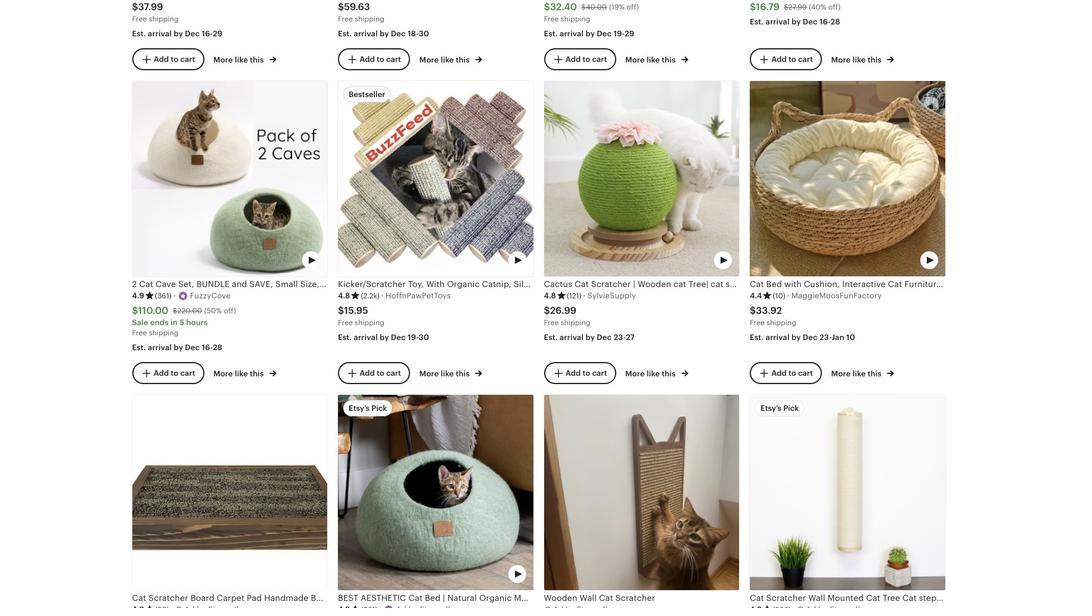 Task type: vqa. For each thing, say whether or not it's contained in the screenshot.
2nd 29 from right
yes



Task type: locate. For each thing, give the bounding box(es) containing it.
(10)
[[773, 292, 786, 300]]

1 vertical spatial 28
[[213, 343, 222, 352]]

add to cart button down est. arrival by dec 23-27 on the bottom right of the page
[[544, 363, 616, 385]]

by for est. arrival by dec 19-30
[[380, 333, 389, 342]]

shipping down 32.40 at the top right
[[561, 15, 590, 23]]

dec for est. arrival by dec 23-27
[[597, 333, 612, 342]]

$ for 110.00
[[132, 305, 138, 317]]

16-
[[820, 17, 831, 26], [202, 29, 213, 38], [202, 343, 213, 352]]

arrival for est. arrival by dec 19-29
[[560, 29, 584, 38]]

off) inside $ 16.79 $ 27.99 (40% off) est. arrival by dec 16-28
[[828, 3, 841, 11]]

free inside $ 33.92 free shipping
[[750, 319, 765, 327]]

cart down 'est. arrival by dec 16-29'
[[180, 55, 195, 64]]

28
[[831, 17, 840, 26], [213, 343, 222, 352]]

19-
[[614, 29, 625, 38], [408, 333, 419, 342]]

cart down est. arrival by dec 23-27 on the bottom right of the page
[[592, 369, 607, 378]]

more like this link
[[213, 53, 277, 66], [419, 53, 483, 66], [625, 53, 688, 66], [831, 53, 894, 66], [213, 367, 277, 380], [419, 367, 483, 380], [625, 367, 688, 380], [831, 367, 894, 380]]

110.00
[[138, 305, 169, 317]]

off) inside "$ 32.40 $ 40.00 (19% off) free shipping"
[[627, 3, 639, 11]]

dec for est. arrival by dec 16-29
[[185, 29, 200, 38]]

0 horizontal spatial 29
[[213, 29, 223, 38]]

by for est. arrival by dec 16-29
[[174, 29, 183, 38]]

by down $ 33.92 free shipping on the bottom of page
[[792, 333, 801, 342]]

shipping down 26.99
[[561, 319, 590, 327]]

est. for est. arrival by dec 18-30
[[338, 29, 352, 38]]

by left 18- at the left top
[[380, 29, 389, 38]]

(40%
[[809, 3, 827, 11]]

est. down $ 15.95 free shipping
[[338, 333, 352, 342]]

etsy's inside etsy's pick link
[[349, 404, 370, 413]]

arrival down $ 26.99 free shipping
[[560, 333, 584, 342]]

to down $ 16.79 $ 27.99 (40% off) est. arrival by dec 16-28
[[789, 55, 796, 64]]

shipping for 26.99
[[561, 319, 590, 327]]

shipping
[[149, 15, 179, 23], [355, 15, 385, 23], [561, 15, 590, 23], [355, 319, 385, 327], [561, 319, 590, 327], [767, 319, 796, 327], [149, 329, 179, 337]]

1 29 from the left
[[213, 29, 223, 38]]

est. down $ 33.92 free shipping on the bottom of page
[[750, 333, 764, 342]]

$ up sale
[[132, 305, 138, 317]]

arrival down $ 59.63 free shipping
[[354, 29, 378, 38]]

est. arrival by dec 19-29
[[544, 29, 634, 38]]

by down $ 37.99 free shipping
[[174, 29, 183, 38]]

arrival down $ 33.92 free shipping on the bottom of page
[[766, 333, 790, 342]]

to down 'est. arrival by dec 18-30'
[[377, 55, 384, 64]]

0 horizontal spatial 23-
[[614, 333, 626, 342]]

$
[[132, 1, 138, 13], [338, 1, 344, 13], [544, 1, 550, 13], [750, 1, 756, 13], [581, 3, 586, 11], [784, 3, 789, 11], [132, 305, 138, 317], [338, 305, 344, 317], [544, 305, 550, 317], [750, 305, 756, 317], [173, 307, 177, 315]]

shipping for 33.92
[[767, 319, 796, 327]]

10
[[846, 333, 855, 342]]

$ down 4.4
[[750, 305, 756, 317]]

0 vertical spatial 19-
[[614, 29, 625, 38]]

1 horizontal spatial pick
[[783, 404, 799, 413]]

cart down 'est. arrival by dec 18-30'
[[386, 55, 401, 64]]

cat
[[132, 593, 146, 603], [599, 593, 613, 603], [750, 593, 764, 603], [866, 593, 881, 603], [903, 593, 917, 603]]

arrival for est. arrival by dec 18-30
[[354, 29, 378, 38]]

arrival down $ 15.95 free shipping
[[354, 333, 378, 342]]

est. for est. arrival by dec 19-30
[[338, 333, 352, 342]]

cart for add to cart "button" under est. arrival by dec 16-28 at the left of the page
[[180, 369, 195, 378]]

4.8 up 26.99
[[544, 292, 556, 300]]

by down the 5
[[174, 343, 183, 352]]

1 vertical spatial 19-
[[408, 333, 419, 342]]

cart down est. arrival by dec 16-28 at the left of the page
[[180, 369, 195, 378]]

arrival for est. arrival by dec 23-jan 10
[[766, 333, 790, 342]]

· right (10)
[[787, 292, 790, 300]]

$ up est. arrival by dec 19-30
[[338, 305, 344, 317]]

5
[[180, 318, 184, 327]]

est. down $ 59.63 free shipping
[[338, 29, 352, 38]]

more
[[213, 55, 233, 64], [419, 55, 439, 64], [625, 55, 645, 64], [831, 55, 851, 64], [213, 370, 233, 378], [419, 370, 439, 378], [625, 370, 645, 378], [831, 370, 851, 378]]

1 horizontal spatial etsy's pick
[[761, 404, 799, 413]]

cart down $ 16.79 $ 27.99 (40% off) est. arrival by dec 16-28
[[798, 55, 813, 64]]

shipping inside $ 26.99 free shipping
[[561, 319, 590, 327]]

off) for 16.79
[[828, 3, 841, 11]]

more like this for add to cart "button" underneath 'est. arrival by dec 19-29'
[[625, 55, 678, 64]]

scratcher for cat scratcher board carpet pad handmade box -free shipping-
[[149, 593, 188, 603]]

· for 26.99
[[583, 292, 586, 300]]

arrival for est. arrival by dec 23-27
[[560, 333, 584, 342]]

cat bed with cushion, interactive cat furniture, gift for cat lover, straw stylish pet toys cat bed comfortable dog bed, basket for pets image
[[750, 81, 945, 276]]

this for add to cart "button" below $ 16.79 $ 27.99 (40% off) est. arrival by dec 16-28
[[868, 55, 882, 64]]

1 horizontal spatial scratcher
[[616, 593, 655, 603]]

1 horizontal spatial 19-
[[614, 29, 625, 38]]

$ 15.95 free shipping
[[338, 305, 385, 327]]

30 for 18-
[[419, 29, 429, 38]]

4 · from the left
[[787, 292, 790, 300]]

more like this
[[213, 55, 266, 64], [419, 55, 472, 64], [625, 55, 678, 64], [831, 55, 884, 64], [213, 370, 266, 378], [419, 370, 472, 378], [625, 370, 678, 378], [831, 370, 884, 378]]

est.
[[750, 17, 764, 26], [132, 29, 146, 38], [338, 29, 352, 38], [544, 29, 558, 38], [338, 333, 352, 342], [544, 333, 558, 342], [750, 333, 764, 342], [132, 343, 146, 352]]

free
[[132, 15, 147, 23], [338, 15, 353, 23], [544, 15, 559, 23], [338, 319, 353, 327], [544, 319, 559, 327], [750, 319, 765, 327], [132, 329, 147, 337]]

off) for 110.00
[[224, 307, 236, 315]]

4.8
[[338, 292, 350, 300], [544, 292, 556, 300]]

free
[[331, 593, 351, 603]]

27.99
[[789, 3, 807, 11]]

dec for est. arrival by dec 23-jan 10
[[803, 333, 818, 342]]

etsy's pick link
[[338, 395, 533, 609]]

0 horizontal spatial etsy's
[[349, 404, 370, 413]]

est. down 16.79
[[750, 17, 764, 26]]

by for est. arrival by dec 19-29
[[586, 29, 595, 38]]

add to cart button down est. arrival by dec 23-jan 10
[[750, 363, 822, 385]]

off) right (50%
[[224, 307, 236, 315]]

this for add to cart "button" below est. arrival by dec 23-27 on the bottom right of the page
[[662, 370, 676, 378]]

est. arrival by dec 23-jan 10
[[750, 333, 855, 342]]

4.8 for 15.95
[[338, 292, 350, 300]]

2 horizontal spatial scratcher
[[766, 593, 806, 603]]

shipping down 37.99 on the top left
[[149, 15, 179, 23]]

0 horizontal spatial wall
[[580, 593, 597, 603]]

1 wall from the left
[[580, 593, 597, 603]]

0 horizontal spatial etsy's pick
[[349, 404, 387, 413]]

add to cart down est. arrival by dec 16-28 at the left of the page
[[154, 369, 195, 378]]

3 · from the left
[[583, 292, 586, 300]]

free inside $ 26.99 free shipping
[[544, 319, 559, 327]]

(19%
[[609, 3, 625, 11]]

cart down 'est. arrival by dec 19-29'
[[592, 55, 607, 64]]

3 scratcher from the left
[[766, 593, 806, 603]]

0 vertical spatial 28
[[831, 17, 840, 26]]

cart for add to cart "button" underneath 'est. arrival by dec 19-29'
[[592, 55, 607, 64]]

by
[[792, 17, 801, 26], [174, 29, 183, 38], [380, 29, 389, 38], [586, 29, 595, 38], [380, 333, 389, 342], [586, 333, 595, 342], [792, 333, 801, 342], [174, 343, 183, 352]]

1 · from the left
[[173, 292, 176, 300]]

0 vertical spatial 16-
[[820, 17, 831, 26]]

1 horizontal spatial off)
[[627, 3, 639, 11]]

to down est. arrival by dec 23-27 on the bottom right of the page
[[583, 369, 590, 378]]

shipping inside $ 15.95 free shipping
[[355, 319, 385, 327]]

30
[[419, 29, 429, 38], [419, 333, 429, 342]]

cart for add to cart "button" below 'est. arrival by dec 18-30'
[[386, 55, 401, 64]]

pick
[[372, 404, 387, 413], [783, 404, 799, 413]]

0 horizontal spatial scratcher
[[149, 593, 188, 603]]

est. down 32.40 at the top right
[[544, 29, 558, 38]]

· right the '(361)'
[[173, 292, 176, 300]]

by down $ 26.99 free shipping
[[586, 333, 595, 342]]

· right (2.2k)
[[381, 292, 384, 300]]

$ 59.63 free shipping
[[338, 1, 385, 23]]

dec
[[803, 17, 818, 26], [185, 29, 200, 38], [391, 29, 406, 38], [597, 29, 612, 38], [391, 333, 406, 342], [597, 333, 612, 342], [803, 333, 818, 342], [185, 343, 200, 352]]

scratcher for cat scratcher wall mounted cat tree cat step activity pole
[[766, 593, 806, 603]]

shipping down '15.95'
[[355, 319, 385, 327]]

1 4.8 from the left
[[338, 292, 350, 300]]

to for add to cart "button" below est. arrival by dec 23-27 on the bottom right of the page
[[583, 369, 590, 378]]

to down est. arrival by dec 16-28 at the left of the page
[[171, 369, 178, 378]]

2 wall from the left
[[808, 593, 825, 603]]

1 horizontal spatial 28
[[831, 17, 840, 26]]

like
[[235, 55, 248, 64], [441, 55, 454, 64], [647, 55, 660, 64], [853, 55, 866, 64], [235, 370, 248, 378], [441, 370, 454, 378], [647, 370, 660, 378], [853, 370, 866, 378]]

add to cart button down 'est. arrival by dec 16-29'
[[132, 49, 204, 70]]

$ for 33.92
[[750, 305, 756, 317]]

· right '(121)'
[[583, 292, 586, 300]]

add to cart button
[[132, 49, 204, 70], [338, 49, 410, 70], [544, 49, 616, 70], [750, 49, 822, 70], [132, 363, 204, 385], [338, 363, 410, 385], [544, 363, 616, 385], [750, 363, 822, 385]]

cat scratcher board carpet pad handmade box -free shipping-
[[132, 593, 396, 603]]

$ 32.40 $ 40.00 (19% off) free shipping
[[544, 1, 639, 23]]

40.00
[[586, 3, 607, 11]]

free down 33.92 at the right of the page
[[750, 319, 765, 327]]

off) inside the '$ 110.00 $ 220.00 (50% off) sale ends in 5 hours free shipping'
[[224, 307, 236, 315]]

$ inside $ 37.99 free shipping
[[132, 1, 138, 13]]

handmade
[[264, 593, 309, 603]]

mounted
[[828, 593, 864, 603]]

add down est. arrival by dec 23-27 on the bottom right of the page
[[566, 369, 581, 378]]

by for est. arrival by dec 16-28
[[174, 343, 183, 352]]

more like this for add to cart "button" under 'est. arrival by dec 16-29'
[[213, 55, 266, 64]]

pad
[[247, 593, 262, 603]]

dec for est. arrival by dec 19-29
[[597, 29, 612, 38]]

3 cat from the left
[[750, 593, 764, 603]]

$ right 16.79
[[784, 3, 789, 11]]

dec inside $ 16.79 $ 27.99 (40% off) est. arrival by dec 16-28
[[803, 17, 818, 26]]

to down est. arrival by dec 23-jan 10
[[789, 369, 796, 378]]

2 cat from the left
[[599, 593, 613, 603]]

shipping for 37.99
[[149, 15, 179, 23]]

arrival down 32.40 at the top right
[[560, 29, 584, 38]]

add to cart down 'est. arrival by dec 16-29'
[[154, 55, 195, 64]]

shipping-
[[353, 593, 396, 603]]

$ 33.92 free shipping
[[750, 305, 796, 327]]

free down 37.99 on the top left
[[132, 15, 147, 23]]

2 · from the left
[[381, 292, 384, 300]]

free down 26.99
[[544, 319, 559, 327]]

free down 32.40 at the top right
[[544, 15, 559, 23]]

to
[[171, 55, 178, 64], [377, 55, 384, 64], [583, 55, 590, 64], [789, 55, 796, 64], [171, 369, 178, 378], [377, 369, 384, 378], [583, 369, 590, 378], [789, 369, 796, 378]]

wall right wooden
[[580, 593, 597, 603]]

wall left mounted
[[808, 593, 825, 603]]

free inside $ 15.95 free shipping
[[338, 319, 353, 327]]

to for add to cart "button" under est. arrival by dec 16-28 at the left of the page
[[171, 369, 178, 378]]

1 vertical spatial 16-
[[202, 29, 213, 38]]

by inside $ 16.79 $ 27.99 (40% off) est. arrival by dec 16-28
[[792, 17, 801, 26]]

etsy's pick
[[349, 404, 387, 413], [761, 404, 799, 413]]

1 23- from the left
[[614, 333, 626, 342]]

$ for 37.99
[[132, 1, 138, 13]]

$ left 40.00
[[544, 1, 550, 13]]

to down est. arrival by dec 19-30
[[377, 369, 384, 378]]

18-
[[408, 29, 419, 38]]

more like this for add to cart "button" below est. arrival by dec 19-30
[[419, 370, 472, 378]]

this
[[250, 55, 264, 64], [456, 55, 470, 64], [662, 55, 676, 64], [868, 55, 882, 64], [250, 370, 264, 378], [456, 370, 470, 378], [662, 370, 676, 378], [868, 370, 882, 378]]

2 30 from the top
[[419, 333, 429, 342]]

1 vertical spatial 30
[[419, 333, 429, 342]]

2 29 from the left
[[625, 29, 634, 38]]

1 horizontal spatial etsy's
[[761, 404, 782, 413]]

4.9
[[132, 292, 144, 300]]

shipping inside $ 59.63 free shipping
[[355, 15, 385, 23]]

0 horizontal spatial 4.8
[[338, 292, 350, 300]]

est. arrival by dec 18-30
[[338, 29, 429, 38]]

0 horizontal spatial 28
[[213, 343, 222, 352]]

(361)
[[155, 292, 172, 300]]

add to cart
[[154, 55, 195, 64], [360, 55, 401, 64], [566, 55, 607, 64], [771, 55, 813, 64], [154, 369, 195, 378], [360, 369, 401, 378], [566, 369, 607, 378], [771, 369, 813, 378]]

to for add to cart "button" under est. arrival by dec 23-jan 10
[[789, 369, 796, 378]]

off) right (19%
[[627, 3, 639, 11]]

est. inside $ 16.79 $ 27.99 (40% off) est. arrival by dec 16-28
[[750, 17, 764, 26]]

(2.2k)
[[361, 292, 380, 300]]

1 horizontal spatial 29
[[625, 29, 634, 38]]

off)
[[627, 3, 639, 11], [828, 3, 841, 11], [224, 307, 236, 315]]

4.4
[[750, 292, 762, 300]]

free down '15.95'
[[338, 319, 353, 327]]

4 cat from the left
[[866, 593, 881, 603]]

est. down $ 37.99 free shipping
[[132, 29, 146, 38]]

free down 59.63
[[338, 15, 353, 23]]

by down "$ 32.40 $ 40.00 (19% off) free shipping"
[[586, 29, 595, 38]]

step
[[919, 593, 937, 603]]

30 for 19-
[[419, 333, 429, 342]]

free for 26.99
[[544, 319, 559, 327]]

est. for est. arrival by dec 16-28
[[132, 343, 146, 352]]

est. arrival by dec 16-29
[[132, 29, 223, 38]]

to down 'est. arrival by dec 19-29'
[[583, 55, 590, 64]]

$ inside $ 26.99 free shipping
[[544, 305, 550, 317]]

pole
[[972, 593, 989, 603]]

wall
[[580, 593, 597, 603], [808, 593, 825, 603]]

$ inside $ 59.63 free shipping
[[338, 1, 344, 13]]

this for add to cart "button" under est. arrival by dec 16-28 at the left of the page
[[250, 370, 264, 378]]

1 etsy's from the left
[[349, 404, 370, 413]]

free down sale
[[132, 329, 147, 337]]

etsy's
[[349, 404, 370, 413], [761, 404, 782, 413]]

free inside $ 59.63 free shipping
[[338, 15, 353, 23]]

shipping inside "$ 32.40 $ 40.00 (19% off) free shipping"
[[561, 15, 590, 23]]

free inside "$ 32.40 $ 40.00 (19% off) free shipping"
[[544, 15, 559, 23]]

1 horizontal spatial wall
[[808, 593, 825, 603]]

29
[[213, 29, 223, 38], [625, 29, 634, 38]]

$ up 'est. arrival by dec 16-29'
[[132, 1, 138, 13]]

$ up est. arrival by dec 23-27 on the bottom right of the page
[[544, 305, 550, 317]]

$ inside $ 15.95 free shipping
[[338, 305, 344, 317]]

5 cat from the left
[[903, 593, 917, 603]]

arrival for est. arrival by dec 16-29
[[148, 29, 172, 38]]

2 23- from the left
[[820, 333, 832, 342]]

to for add to cart "button" below $ 16.79 $ 27.99 (40% off) est. arrival by dec 16-28
[[789, 55, 796, 64]]

shipping down 59.63
[[355, 15, 385, 23]]

59.63
[[344, 1, 370, 13]]

220.00
[[177, 307, 202, 315]]

23-
[[614, 333, 626, 342], [820, 333, 832, 342]]

shipping inside $ 33.92 free shipping
[[767, 319, 796, 327]]

0 horizontal spatial pick
[[372, 404, 387, 413]]

1 horizontal spatial 4.8
[[544, 292, 556, 300]]

arrival down "ends"
[[148, 343, 172, 352]]

more like this for add to cart "button" under est. arrival by dec 23-jan 10
[[831, 370, 884, 378]]

$ left 27.99
[[750, 1, 756, 13]]

shipping down 33.92 at the right of the page
[[767, 319, 796, 327]]

add
[[154, 55, 169, 64], [360, 55, 375, 64], [566, 55, 581, 64], [771, 55, 787, 64], [154, 369, 169, 378], [360, 369, 375, 378], [566, 369, 581, 378], [771, 369, 787, 378]]

to down 'est. arrival by dec 16-29'
[[171, 55, 178, 64]]

free for 33.92
[[750, 319, 765, 327]]

scratcher
[[149, 593, 188, 603], [616, 593, 655, 603], [766, 593, 806, 603]]

product video element for 33.92
[[750, 81, 945, 276]]

est. for est. arrival by dec 23-27
[[544, 333, 558, 342]]

· for 110.00
[[173, 292, 176, 300]]

1 horizontal spatial 23-
[[820, 333, 832, 342]]

arrival down $ 37.99 free shipping
[[148, 29, 172, 38]]

2 cat cave set, bundle and save, small size, best pet beds, handmade natural organic merino felt wool, #1 modern "cat corner" bed image
[[132, 81, 327, 276]]

more like this for add to cart "button" under est. arrival by dec 16-28 at the left of the page
[[213, 370, 266, 378]]

cat scratcher board carpet pad handmade box -free shipping- image
[[132, 395, 327, 590]]

29 for 32.40
[[625, 29, 634, 38]]

product video element
[[132, 81, 327, 276], [338, 81, 533, 276], [544, 81, 739, 276], [750, 81, 945, 276], [338, 395, 533, 590]]

$ up 'est. arrival by dec 18-30'
[[338, 1, 344, 13]]

est. down sale
[[132, 343, 146, 352]]

add to cart button down est. arrival by dec 19-30
[[338, 363, 410, 385]]

0 horizontal spatial off)
[[224, 307, 236, 315]]

2 4.8 from the left
[[544, 292, 556, 300]]

1 30 from the top
[[419, 29, 429, 38]]

shipping inside $ 37.99 free shipping
[[149, 15, 179, 23]]

arrival
[[766, 17, 790, 26], [148, 29, 172, 38], [354, 29, 378, 38], [560, 29, 584, 38], [354, 333, 378, 342], [560, 333, 584, 342], [766, 333, 790, 342], [148, 343, 172, 352]]

cart
[[180, 55, 195, 64], [386, 55, 401, 64], [592, 55, 607, 64], [798, 55, 813, 64], [180, 369, 195, 378], [386, 369, 401, 378], [592, 369, 607, 378], [798, 369, 813, 378]]

free inside $ 37.99 free shipping
[[132, 15, 147, 23]]

by down 27.99
[[792, 17, 801, 26]]

4.8 up '15.95'
[[338, 292, 350, 300]]

wooden wall cat scratcher
[[544, 593, 655, 603]]

by down $ 15.95 free shipping
[[380, 333, 389, 342]]

2 horizontal spatial off)
[[828, 3, 841, 11]]

arrival down 16.79
[[766, 17, 790, 26]]

$ for 26.99
[[544, 305, 550, 317]]

1 scratcher from the left
[[149, 593, 188, 603]]

cart down est. arrival by dec 23-jan 10
[[798, 369, 813, 378]]

0 vertical spatial 30
[[419, 29, 429, 38]]

wooden wall cat scratcher link
[[544, 395, 739, 609]]

·
[[173, 292, 176, 300], [381, 292, 384, 300], [583, 292, 586, 300], [787, 292, 790, 300]]

off) right (40%
[[828, 3, 841, 11]]

est. down $ 26.99 free shipping
[[544, 333, 558, 342]]

by for est. arrival by dec 18-30
[[380, 29, 389, 38]]

$ for 16.79
[[750, 1, 756, 13]]

2 vertical spatial 16-
[[202, 343, 213, 352]]

0 horizontal spatial 19-
[[408, 333, 419, 342]]

15.95
[[344, 305, 368, 317]]

cart down est. arrival by dec 19-30
[[386, 369, 401, 378]]

$ inside $ 33.92 free shipping
[[750, 305, 756, 317]]

arrival for est. arrival by dec 16-28
[[148, 343, 172, 352]]

shipping down "ends"
[[149, 329, 179, 337]]



Task type: describe. For each thing, give the bounding box(es) containing it.
off) for 32.40
[[627, 3, 639, 11]]

box
[[311, 593, 326, 603]]

· for 15.95
[[381, 292, 384, 300]]

16- for 29
[[202, 29, 213, 38]]

add down 'est. arrival by dec 18-30'
[[360, 55, 375, 64]]

cactus cat scratcher | wooden cat tree| cat scratching post| cat furniture ｜cat toy | gift for cats | wood cat scratcher image
[[544, 81, 739, 276]]

free for 59.63
[[338, 15, 353, 23]]

shipping for 15.95
[[355, 319, 385, 327]]

kicker/scratcher toy, with organic catnip, silvervine and valerian root. it's the original scratch, jingle and roll ultimate cat toy. image
[[338, 81, 533, 276]]

$ for 59.63
[[338, 1, 344, 13]]

$ right 32.40 at the top right
[[581, 3, 586, 11]]

2 pick from the left
[[783, 404, 799, 413]]

cart for add to cart "button" under est. arrival by dec 23-jan 10
[[798, 369, 813, 378]]

16- for 28
[[202, 343, 213, 352]]

arrival inside $ 16.79 $ 27.99 (40% off) est. arrival by dec 16-28
[[766, 17, 790, 26]]

in
[[171, 318, 178, 327]]

$ for 15.95
[[338, 305, 344, 317]]

33.92
[[756, 305, 782, 317]]

shipping for 59.63
[[355, 15, 385, 23]]

shipping inside the '$ 110.00 $ 220.00 (50% off) sale ends in 5 hours free shipping'
[[149, 329, 179, 337]]

tree
[[883, 593, 900, 603]]

free inside the '$ 110.00 $ 220.00 (50% off) sale ends in 5 hours free shipping'
[[132, 329, 147, 337]]

product video element for 110.00
[[132, 81, 327, 276]]

wooden
[[544, 593, 577, 603]]

add to cart button down $ 16.79 $ 27.99 (40% off) est. arrival by dec 16-28
[[750, 49, 822, 70]]

19- for 30
[[408, 333, 419, 342]]

1 etsy's pick from the left
[[349, 404, 387, 413]]

add to cart down $ 16.79 $ 27.99 (40% off) est. arrival by dec 16-28
[[771, 55, 813, 64]]

by for est. arrival by dec 23-jan 10
[[792, 333, 801, 342]]

$ 26.99 free shipping
[[544, 305, 590, 327]]

cart for add to cart "button" below $ 16.79 $ 27.99 (40% off) est. arrival by dec 16-28
[[798, 55, 813, 64]]

this for add to cart "button" underneath 'est. arrival by dec 19-29'
[[662, 55, 676, 64]]

19- for 29
[[614, 29, 625, 38]]

this for add to cart "button" below est. arrival by dec 19-30
[[456, 370, 470, 378]]

to for add to cart "button" below 'est. arrival by dec 18-30'
[[377, 55, 384, 64]]

29 for 37.99
[[213, 29, 223, 38]]

4.8 for 26.99
[[544, 292, 556, 300]]

carpet
[[217, 593, 245, 603]]

37.99
[[138, 1, 163, 13]]

more like this for add to cart "button" below 'est. arrival by dec 18-30'
[[419, 55, 472, 64]]

1 cat from the left
[[132, 593, 146, 603]]

16.79
[[756, 1, 780, 13]]

-
[[328, 593, 331, 603]]

23- for 26.99
[[614, 333, 626, 342]]

board
[[191, 593, 214, 603]]

est. arrival by dec 23-27
[[544, 333, 635, 342]]

ends
[[150, 318, 169, 327]]

add down 'est. arrival by dec 16-29'
[[154, 55, 169, 64]]

28 inside $ 16.79 $ 27.99 (40% off) est. arrival by dec 16-28
[[831, 17, 840, 26]]

product video element for 26.99
[[544, 81, 739, 276]]

add to cart button down est. arrival by dec 16-28 at the left of the page
[[132, 363, 204, 385]]

$ 110.00 $ 220.00 (50% off) sale ends in 5 hours free shipping
[[132, 305, 236, 337]]

cart for add to cart "button" under 'est. arrival by dec 16-29'
[[180, 55, 195, 64]]

to for add to cart "button" below est. arrival by dec 19-30
[[377, 369, 384, 378]]

add down 'est. arrival by dec 19-29'
[[566, 55, 581, 64]]

add down est. arrival by dec 16-28 at the left of the page
[[154, 369, 169, 378]]

add to cart button down 'est. arrival by dec 19-29'
[[544, 49, 616, 70]]

32.40
[[550, 1, 577, 13]]

best aesthetic cat bed | natural organic merino felt wool | soft, wholesome, cute | #1 modern "cat corner" cave | handmade round style image
[[338, 395, 533, 590]]

hours
[[186, 318, 208, 327]]

this for add to cart "button" under est. arrival by dec 23-jan 10
[[868, 370, 882, 378]]

arrival for est. arrival by dec 19-30
[[354, 333, 378, 342]]

est. for est. arrival by dec 16-29
[[132, 29, 146, 38]]

cart for add to cart "button" below est. arrival by dec 23-27 on the bottom right of the page
[[592, 369, 607, 378]]

to for add to cart "button" underneath 'est. arrival by dec 19-29'
[[583, 55, 590, 64]]

27
[[626, 333, 635, 342]]

2 etsy's from the left
[[761, 404, 782, 413]]

add down est. arrival by dec 19-30
[[360, 369, 375, 378]]

this for add to cart "button" below 'est. arrival by dec 18-30'
[[456, 55, 470, 64]]

add to cart down 'est. arrival by dec 19-29'
[[566, 55, 607, 64]]

activity
[[939, 593, 970, 603]]

2 scratcher from the left
[[616, 593, 655, 603]]

dec for est. arrival by dec 16-28
[[185, 343, 200, 352]]

this for add to cart "button" under 'est. arrival by dec 16-29'
[[250, 55, 264, 64]]

add to cart down est. arrival by dec 19-30
[[360, 369, 401, 378]]

· for 33.92
[[787, 292, 790, 300]]

est. for est. arrival by dec 23-jan 10
[[750, 333, 764, 342]]

cart for add to cart "button" below est. arrival by dec 19-30
[[386, 369, 401, 378]]

by for est. arrival by dec 23-27
[[586, 333, 595, 342]]

free for 15.95
[[338, 319, 353, 327]]

more like this for add to cart "button" below $ 16.79 $ 27.99 (40% off) est. arrival by dec 16-28
[[831, 55, 884, 64]]

wooden wall cat scratcher image
[[544, 395, 739, 590]]

sale
[[132, 318, 148, 327]]

add to cart button down 'est. arrival by dec 18-30'
[[338, 49, 410, 70]]

bestseller
[[349, 90, 385, 99]]

16- inside $ 16.79 $ 27.99 (40% off) est. arrival by dec 16-28
[[820, 17, 831, 26]]

dec for est. arrival by dec 18-30
[[391, 29, 406, 38]]

free for 37.99
[[132, 15, 147, 23]]

(121)
[[567, 292, 582, 300]]

23- for 33.92
[[820, 333, 832, 342]]

$ 16.79 $ 27.99 (40% off) est. arrival by dec 16-28
[[750, 1, 841, 26]]

add to cart down 'est. arrival by dec 18-30'
[[360, 55, 401, 64]]

jan
[[832, 333, 844, 342]]

product video element for 15.95
[[338, 81, 533, 276]]

add to cart down est. arrival by dec 23-27 on the bottom right of the page
[[566, 369, 607, 378]]

to for add to cart "button" under 'est. arrival by dec 16-29'
[[171, 55, 178, 64]]

(50%
[[204, 307, 222, 315]]

est. arrival by dec 19-30
[[338, 333, 429, 342]]

1 pick from the left
[[372, 404, 387, 413]]

cat scratcher wall mounted cat tree cat step activity pole image
[[750, 395, 945, 590]]

est. arrival by dec 16-28
[[132, 343, 222, 352]]

add down est. arrival by dec 23-jan 10
[[771, 369, 787, 378]]

more like this for add to cart "button" below est. arrival by dec 23-27 on the bottom right of the page
[[625, 370, 678, 378]]

add down $ 16.79 $ 27.99 (40% off) est. arrival by dec 16-28
[[771, 55, 787, 64]]

add to cart down est. arrival by dec 23-jan 10
[[771, 369, 813, 378]]

2 etsy's pick from the left
[[761, 404, 799, 413]]

dec for est. arrival by dec 19-30
[[391, 333, 406, 342]]

$ for 32.40
[[544, 1, 550, 13]]

cat scratcher wall mounted cat tree cat step activity pole
[[750, 593, 989, 603]]

26.99
[[550, 305, 577, 317]]

cat scratcher board carpet pad handmade box -free shipping- link
[[132, 395, 396, 609]]

est. for est. arrival by dec 19-29
[[544, 29, 558, 38]]

$ 37.99 free shipping
[[132, 1, 179, 23]]

$ up in in the bottom left of the page
[[173, 307, 177, 315]]



